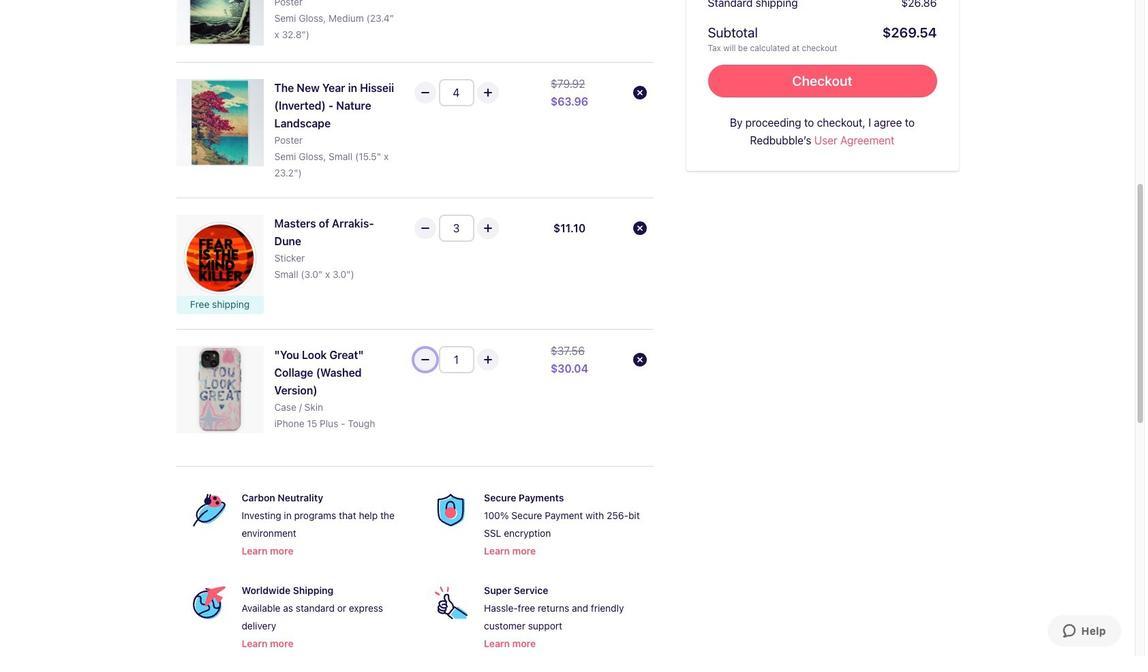 Task type: locate. For each thing, give the bounding box(es) containing it.
quantity number field for "you look great" collage (washed version) image
[[439, 346, 474, 374]]

2 vertical spatial quantity number field
[[439, 346, 474, 374]]

1 vertical spatial quantity number field
[[439, 215, 474, 242]]

quantity number field for the new year in hisseii (inverted) - nature landscape image
[[439, 79, 474, 106]]

0 vertical spatial quantity number field
[[439, 79, 474, 106]]

Quantity number field
[[439, 79, 474, 106], [439, 215, 474, 242], [439, 346, 474, 374]]

order summary element
[[686, 0, 959, 171]]

5 lakes at moonlight  - nature landscape image
[[176, 0, 264, 46]]

1 quantity number field from the top
[[439, 79, 474, 106]]

cost summary element
[[708, 0, 937, 54]]

secure payments image
[[435, 494, 468, 527]]

3 quantity number field from the top
[[439, 346, 474, 374]]

masters of arrakis- dune image
[[176, 215, 264, 302]]

carbon neutrality image
[[193, 494, 225, 527]]

2 quantity number field from the top
[[439, 215, 474, 242]]

"you look great" collage (washed version) image
[[176, 346, 264, 434]]

trust signals element
[[176, 478, 654, 657]]



Task type: describe. For each thing, give the bounding box(es) containing it.
super service image
[[435, 587, 468, 620]]

line items in cart element
[[176, 0, 654, 466]]

worldwide shipping image
[[193, 587, 225, 620]]

the new year in hisseii (inverted) - nature landscape image
[[176, 79, 264, 166]]



Task type: vqa. For each thing, say whether or not it's contained in the screenshot.
The New Year in Hisseii (Inverted) - Nature Landscape image
yes



